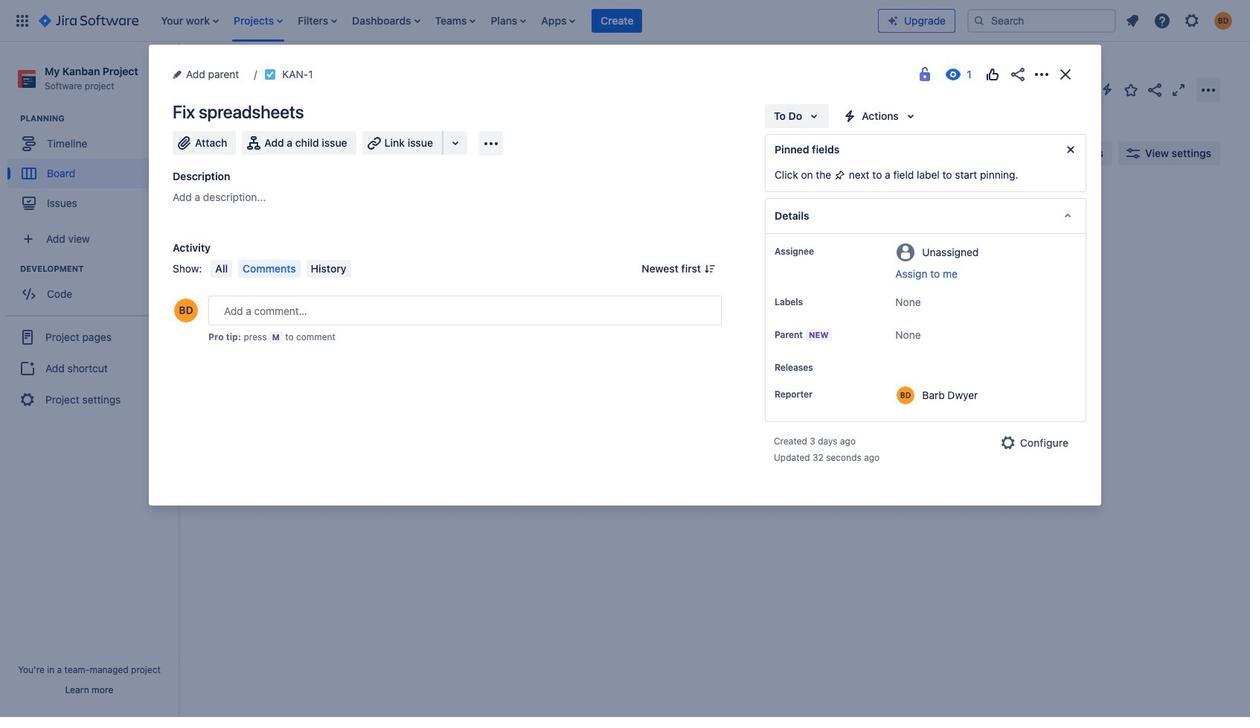 Task type: locate. For each thing, give the bounding box(es) containing it.
5 list item from the left
[[431, 0, 481, 41]]

assignee pin to top. only you can see pinned fields. image
[[818, 246, 830, 258]]

search image
[[974, 15, 986, 26]]

copy link to issue image
[[310, 68, 322, 80]]

0 horizontal spatial task image
[[221, 270, 233, 281]]

task image
[[265, 69, 276, 80], [221, 270, 233, 281]]

0 vertical spatial group
[[7, 113, 178, 223]]

1 horizontal spatial task image
[[265, 69, 276, 80]]

group
[[7, 113, 178, 223], [7, 263, 178, 314], [6, 315, 173, 421]]

heading for the topmost group
[[20, 113, 178, 124]]

heading
[[20, 113, 178, 124], [20, 263, 178, 275]]

2 heading from the top
[[20, 263, 178, 275]]

menu bar
[[208, 260, 354, 278]]

more information about barb dwyer image
[[898, 386, 915, 404]]

list item
[[157, 0, 223, 41], [229, 0, 288, 41], [294, 0, 342, 41], [348, 0, 425, 41], [431, 0, 481, 41], [487, 0, 531, 41], [537, 0, 580, 41], [592, 0, 643, 41]]

sidebar element
[[0, 42, 179, 717]]

1 heading from the top
[[20, 113, 178, 124]]

3 list item from the left
[[294, 0, 342, 41]]

1 vertical spatial heading
[[20, 263, 178, 275]]

1 vertical spatial task image
[[221, 270, 233, 281]]

add people image
[[366, 144, 384, 162]]

list
[[154, 0, 879, 41], [1120, 7, 1242, 34]]

1 vertical spatial group
[[7, 263, 178, 314]]

banner
[[0, 0, 1251, 42]]

None search field
[[968, 9, 1117, 32]]

close image
[[1057, 66, 1075, 83]]

dialog
[[149, 45, 1102, 506]]

reporter pin to top. only you can see pinned fields. image
[[816, 389, 828, 401]]

0 vertical spatial heading
[[20, 113, 178, 124]]

1 horizontal spatial list
[[1120, 7, 1242, 34]]

jira software image
[[39, 12, 139, 29], [39, 12, 139, 29]]

enter full screen image
[[1171, 81, 1188, 99]]

8 list item from the left
[[592, 0, 643, 41]]

2 vertical spatial group
[[6, 315, 173, 421]]



Task type: describe. For each thing, give the bounding box(es) containing it.
link web pages and more image
[[447, 134, 465, 152]]

star kan board image
[[1123, 81, 1141, 99]]

heading for middle group
[[20, 263, 178, 275]]

1 list item from the left
[[157, 0, 223, 41]]

create column image
[[841, 195, 859, 213]]

add app image
[[483, 134, 500, 152]]

actions image
[[1034, 66, 1051, 83]]

Search field
[[968, 9, 1117, 32]]

primary element
[[9, 0, 879, 41]]

hide message image
[[1063, 141, 1080, 159]]

7 list item from the left
[[537, 0, 580, 41]]

vote options: no one has voted for this issue yet. image
[[984, 66, 1002, 83]]

6 list item from the left
[[487, 0, 531, 41]]

Search this board text field
[[210, 140, 278, 167]]

4 list item from the left
[[348, 0, 425, 41]]

details element
[[765, 198, 1087, 234]]

labels pin to top. only you can see pinned fields. image
[[806, 296, 818, 308]]

0 vertical spatial task image
[[265, 69, 276, 80]]

0 horizontal spatial list
[[154, 0, 879, 41]]

2 list item from the left
[[229, 0, 288, 41]]

Add a comment… field
[[208, 296, 722, 325]]



Task type: vqa. For each thing, say whether or not it's contained in the screenshot.
OPERATIONS image
no



